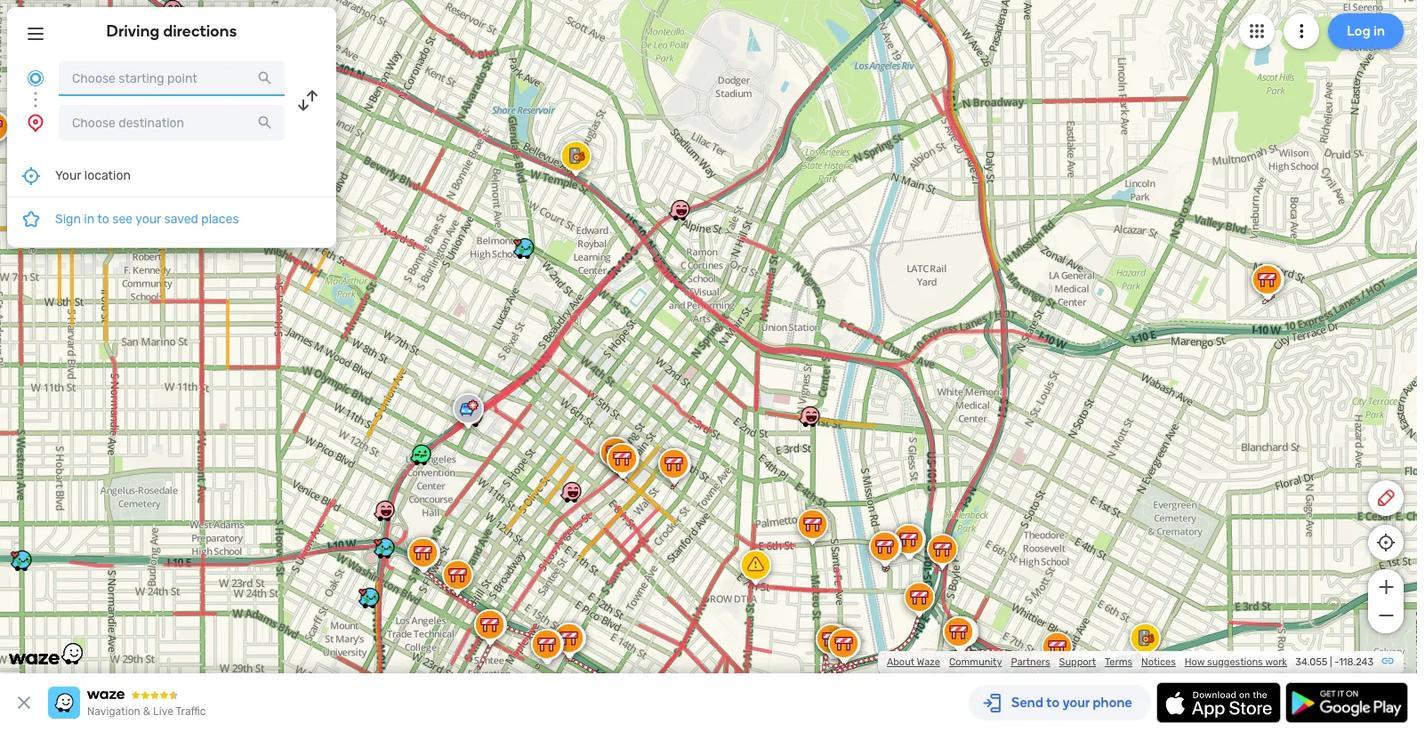 Task type: describe. For each thing, give the bounding box(es) containing it.
traffic
[[176, 706, 206, 718]]

notices
[[1142, 657, 1176, 668]]

suggestions
[[1208, 657, 1263, 668]]

&
[[143, 706, 151, 718]]

location image
[[25, 112, 46, 133]]

directions
[[163, 21, 237, 41]]

zoom in image
[[1375, 577, 1398, 598]]

how suggestions work link
[[1185, 657, 1288, 668]]

driving directions
[[106, 21, 237, 41]]

how
[[1185, 657, 1205, 668]]

community
[[949, 657, 1002, 668]]

support link
[[1060, 657, 1096, 668]]

about
[[887, 657, 915, 668]]

zoom out image
[[1375, 605, 1398, 626]]

118.243
[[1339, 657, 1374, 668]]

Choose destination text field
[[59, 105, 285, 141]]

recenter image
[[20, 165, 42, 186]]

driving
[[106, 21, 160, 41]]

live
[[153, 706, 173, 718]]



Task type: locate. For each thing, give the bounding box(es) containing it.
support
[[1060, 657, 1096, 668]]

current location image
[[25, 68, 46, 89]]

work
[[1266, 657, 1288, 668]]

community link
[[949, 657, 1002, 668]]

partners link
[[1011, 657, 1051, 668]]

terms
[[1105, 657, 1133, 668]]

-
[[1335, 657, 1339, 668]]

navigation & live traffic
[[87, 706, 206, 718]]

x image
[[13, 692, 35, 714]]

Choose starting point text field
[[59, 61, 285, 96]]

pencil image
[[1376, 488, 1397, 509]]

star image
[[20, 208, 42, 230]]

about waze community partners support terms notices how suggestions work 34.055 | -118.243
[[887, 657, 1374, 668]]

terms link
[[1105, 657, 1133, 668]]

partners
[[1011, 657, 1051, 668]]

waze
[[917, 657, 941, 668]]

about waze link
[[887, 657, 941, 668]]

34.055
[[1296, 657, 1328, 668]]

|
[[1330, 657, 1333, 668]]

link image
[[1381, 654, 1395, 668]]

list box
[[7, 155, 336, 247]]

notices link
[[1142, 657, 1176, 668]]

navigation
[[87, 706, 140, 718]]



Task type: vqa. For each thing, say whether or not it's contained in the screenshot.
star image
yes



